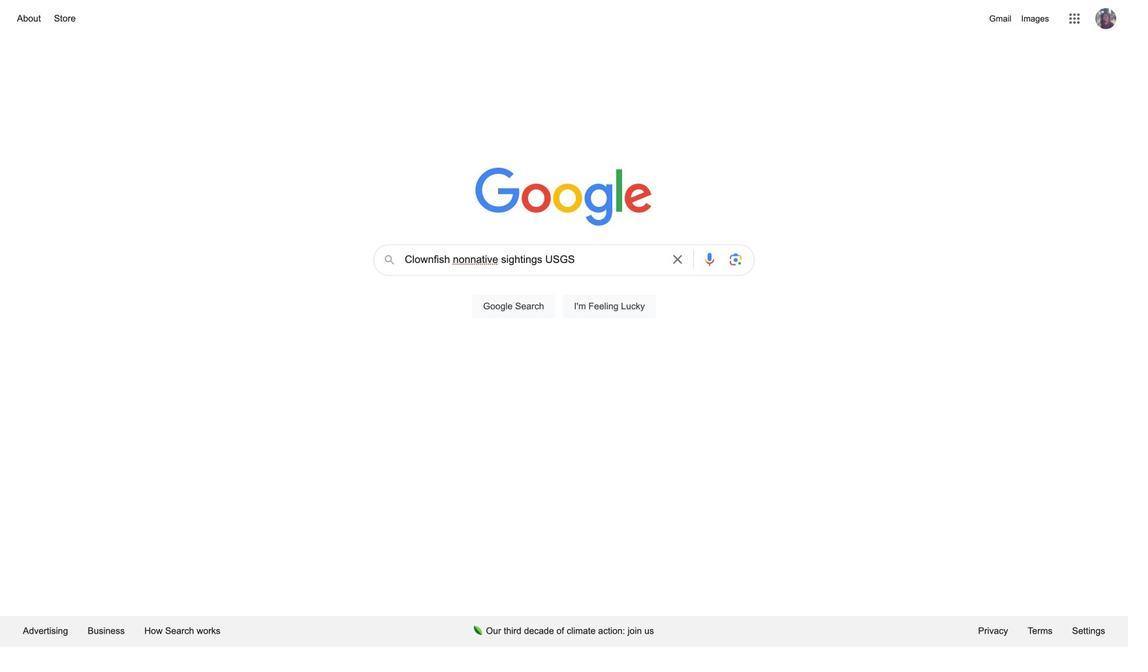 Task type: describe. For each thing, give the bounding box(es) containing it.
search by image image
[[728, 253, 744, 269]]



Task type: locate. For each thing, give the bounding box(es) containing it.
search by voice image
[[702, 253, 718, 269]]

None search field
[[13, 242, 1116, 335]]

Search text field
[[405, 253, 662, 271]]

google image
[[476, 169, 653, 229]]



Task type: vqa. For each thing, say whether or not it's contained in the screenshot.
'search field'
yes



